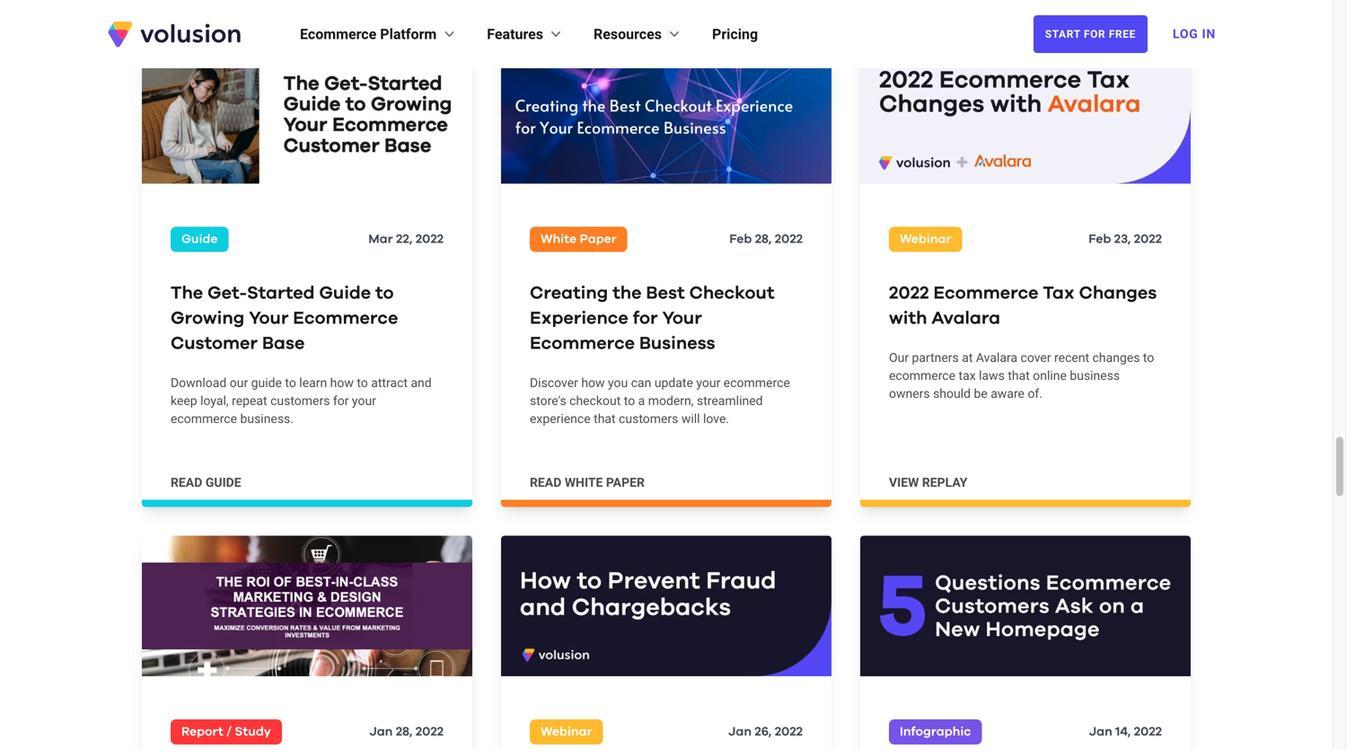 Task type: describe. For each thing, give the bounding box(es) containing it.
replay
[[923, 475, 968, 490]]

26,
[[755, 726, 772, 739]]

read white paper
[[530, 475, 645, 490]]

jan 26, 2022
[[729, 726, 803, 739]]

how inside download our guide to learn how to attract and keep loyal, repeat customers for your ecommerce business.
[[330, 376, 354, 391]]

started
[[247, 285, 315, 302]]

jan for jan 26, 2022
[[729, 726, 752, 739]]

jan for jan 14, 2022
[[1090, 726, 1113, 739]]

experience
[[530, 412, 591, 426]]

features button
[[487, 23, 565, 45]]

start for free
[[1046, 28, 1137, 40]]

white paper
[[541, 233, 617, 246]]

discover
[[530, 376, 579, 391]]

loyal,
[[200, 394, 229, 409]]

recent
[[1055, 351, 1090, 365]]

ecommerce inside the get-started guide to growing your ecommerce customer base
[[293, 310, 398, 328]]

a
[[639, 394, 645, 409]]

read for the get-started guide to growing your ecommerce customer base
[[171, 475, 202, 490]]

will
[[682, 412, 700, 426]]

ecommerce inside creating the best checkout experience for your ecommerce business
[[530, 335, 635, 353]]

with
[[890, 310, 928, 328]]

be
[[974, 386, 988, 401]]

at
[[963, 351, 974, 365]]

webinar for feb 23, 2022
[[900, 233, 952, 246]]

to left the attract
[[357, 376, 368, 391]]

should
[[934, 386, 971, 401]]

ecommerce inside 2022 ecommerce tax changes with avalara
[[934, 285, 1039, 302]]

feb for changes
[[1089, 233, 1112, 246]]

mar 22, 2022
[[369, 233, 444, 246]]

0 vertical spatial guide
[[182, 233, 218, 246]]

changes
[[1093, 351, 1141, 365]]

avalara inside the our partners at avalara cover recent changes to ecommerce tax laws that online business owners should be aware of.
[[977, 351, 1018, 365]]

2022 for jan 26, 2022
[[775, 726, 803, 739]]

infographic
[[900, 726, 972, 739]]

get-
[[208, 285, 247, 302]]

view
[[890, 475, 920, 490]]

you
[[608, 376, 628, 391]]

your inside discover how you can update your ecommerce store's checkout to a modern, streamlined experience that customers will love.
[[697, 376, 721, 391]]

2022 for jan 14, 2022
[[1135, 726, 1163, 739]]

2022 inside 2022 ecommerce tax changes with avalara
[[890, 285, 930, 302]]

the
[[613, 285, 642, 302]]

view replay
[[890, 475, 968, 490]]

learn
[[299, 376, 327, 391]]

/
[[227, 726, 232, 739]]

to inside the our partners at avalara cover recent changes to ecommerce tax laws that online business owners should be aware of.
[[1144, 351, 1155, 365]]

read white paper button
[[530, 474, 645, 492]]

webinar for jan 26, 2022
[[541, 726, 593, 739]]

the get-started guide to growing your ecommerce customer base
[[171, 285, 398, 353]]

for
[[1085, 28, 1106, 40]]

tax
[[1044, 285, 1075, 302]]

start for free link
[[1034, 15, 1148, 53]]

report / study
[[182, 726, 271, 739]]

features
[[487, 26, 544, 43]]

paper
[[580, 233, 617, 246]]

discover how you can update your ecommerce store's checkout to a modern, streamlined experience that customers will love.
[[530, 376, 791, 426]]

read guide
[[171, 475, 241, 490]]

growing
[[171, 310, 245, 328]]

23,
[[1115, 233, 1132, 246]]

white
[[541, 233, 577, 246]]

guide inside the get-started guide to growing your ecommerce customer base
[[319, 285, 371, 302]]

ecommerce inside 'dropdown button'
[[300, 26, 377, 43]]

laws
[[980, 369, 1005, 383]]

platform
[[380, 26, 437, 43]]

cover
[[1021, 351, 1052, 365]]

ecommerce platform
[[300, 26, 437, 43]]

best
[[646, 285, 685, 302]]

resources button
[[594, 23, 684, 45]]

customers inside discover how you can update your ecommerce store's checkout to a modern, streamlined experience that customers will love.
[[619, 412, 679, 426]]

creating
[[530, 285, 609, 302]]

customer
[[171, 335, 258, 353]]

and
[[411, 376, 432, 391]]

of.
[[1028, 386, 1043, 401]]

22,
[[396, 233, 413, 246]]

business.
[[240, 412, 294, 426]]

can
[[631, 376, 652, 391]]

business
[[640, 335, 716, 353]]

the roi of best-in-class marketing & design strategies in ecommerce image
[[142, 536, 473, 677]]

read guide button
[[171, 474, 241, 492]]

how inside discover how you can update your ecommerce store's checkout to a modern, streamlined experience that customers will love.
[[582, 376, 605, 391]]

attract
[[371, 376, 408, 391]]

aware
[[991, 386, 1025, 401]]

checkout
[[690, 285, 775, 302]]

2022 for jan 28, 2022
[[416, 726, 444, 739]]

2022 for mar 22, 2022
[[416, 233, 444, 246]]

to inside discover how you can update your ecommerce store's checkout to a modern, streamlined experience that customers will love.
[[624, 394, 635, 409]]

log
[[1174, 27, 1199, 41]]

checkout
[[570, 394, 621, 409]]

our
[[890, 351, 909, 365]]

2022 for feb 28, 2022
[[775, 233, 803, 246]]

start
[[1046, 28, 1081, 40]]

that inside the our partners at avalara cover recent changes to ecommerce tax laws that online business owners should be aware of.
[[1008, 369, 1030, 383]]

2022 ecommerce tax changes with avalara image
[[861, 43, 1192, 184]]



Task type: locate. For each thing, give the bounding box(es) containing it.
our
[[230, 376, 248, 391]]

paper
[[606, 475, 645, 490]]

free
[[1110, 28, 1137, 40]]

love.
[[704, 412, 730, 426]]

3 jan from the left
[[1090, 726, 1113, 739]]

1 horizontal spatial jan
[[729, 726, 752, 739]]

1 horizontal spatial ecommerce
[[724, 376, 791, 391]]

1 horizontal spatial webinar
[[900, 233, 952, 246]]

read left the white
[[530, 475, 562, 490]]

1 horizontal spatial guide
[[251, 376, 282, 391]]

0 vertical spatial for
[[633, 310, 658, 328]]

1 your from the left
[[249, 310, 289, 328]]

1 feb from the left
[[730, 233, 752, 246]]

study
[[235, 726, 271, 739]]

1 vertical spatial webinar
[[541, 726, 593, 739]]

0 horizontal spatial jan
[[370, 726, 393, 739]]

to
[[376, 285, 394, 302], [1144, 351, 1155, 365], [285, 376, 296, 391], [357, 376, 368, 391], [624, 394, 635, 409]]

that up aware
[[1008, 369, 1030, 383]]

ecommerce
[[890, 369, 956, 383], [724, 376, 791, 391], [171, 412, 237, 426]]

for
[[633, 310, 658, 328], [333, 394, 349, 409]]

0 vertical spatial customers
[[271, 394, 330, 409]]

the
[[171, 285, 203, 302]]

0 vertical spatial 28,
[[755, 233, 772, 246]]

1 horizontal spatial read
[[530, 475, 562, 490]]

2 horizontal spatial jan
[[1090, 726, 1113, 739]]

2 jan from the left
[[729, 726, 752, 739]]

our partners at avalara cover recent changes to ecommerce tax laws that online business owners should be aware of.
[[890, 351, 1155, 401]]

2 your from the left
[[663, 310, 703, 328]]

1 read from the left
[[171, 475, 202, 490]]

read for creating the best checkout experience for your ecommerce business
[[530, 475, 562, 490]]

jan 28, 2022
[[370, 726, 444, 739]]

how right learn
[[330, 376, 354, 391]]

0 horizontal spatial guide
[[206, 475, 241, 490]]

2 read from the left
[[530, 475, 562, 490]]

download
[[171, 376, 227, 391]]

to left learn
[[285, 376, 296, 391]]

ecommerce down experience
[[530, 335, 635, 353]]

0 vertical spatial webinar
[[900, 233, 952, 246]]

customers down a
[[619, 412, 679, 426]]

28, for feb
[[755, 233, 772, 246]]

feb left the 23,
[[1089, 233, 1112, 246]]

creating the best checkout experience for your ecommerce business
[[530, 285, 775, 353]]

to left a
[[624, 394, 635, 409]]

your inside creating the best checkout experience for your ecommerce business
[[663, 310, 703, 328]]

log in link
[[1163, 14, 1227, 54]]

ecommerce inside download our guide to learn how to attract and keep loyal, repeat customers for your ecommerce business.
[[171, 412, 237, 426]]

feb up checkout
[[730, 233, 752, 246]]

0 horizontal spatial webinar
[[541, 726, 593, 739]]

0 horizontal spatial read
[[171, 475, 202, 490]]

ecommerce up streamlined
[[724, 376, 791, 391]]

2022 for feb 23, 2022
[[1135, 233, 1163, 246]]

1 vertical spatial 28,
[[396, 726, 413, 739]]

avalara
[[932, 310, 1001, 328], [977, 351, 1018, 365]]

that down checkout
[[594, 412, 616, 426]]

business
[[1071, 369, 1121, 383]]

modern,
[[649, 394, 694, 409]]

5 questions ecommerce customers ask on a new homepage image
[[861, 536, 1192, 677]]

your up streamlined
[[697, 376, 721, 391]]

base
[[262, 335, 305, 353]]

to right the changes
[[1144, 351, 1155, 365]]

log in
[[1174, 27, 1217, 41]]

avalara inside 2022 ecommerce tax changes with avalara
[[932, 310, 1001, 328]]

1 vertical spatial for
[[333, 394, 349, 409]]

0 vertical spatial your
[[697, 376, 721, 391]]

1 horizontal spatial your
[[663, 310, 703, 328]]

feb 23, 2022
[[1089, 233, 1163, 246]]

ecommerce up owners
[[890, 369, 956, 383]]

guide inside button
[[206, 475, 241, 490]]

ecommerce up the base
[[293, 310, 398, 328]]

guide up the
[[182, 233, 218, 246]]

1 horizontal spatial your
[[697, 376, 721, 391]]

pricing link
[[713, 23, 758, 45]]

your inside the get-started guide to growing your ecommerce customer base
[[249, 310, 289, 328]]

ecommerce inside the our partners at avalara cover recent changes to ecommerce tax laws that online business owners should be aware of.
[[890, 369, 956, 383]]

how to prevent fraud and chargebacks image
[[501, 536, 832, 677]]

changes
[[1080, 285, 1158, 302]]

2022
[[416, 233, 444, 246], [775, 233, 803, 246], [1135, 233, 1163, 246], [890, 285, 930, 302], [416, 726, 444, 739], [775, 726, 803, 739], [1135, 726, 1163, 739]]

your down the started
[[249, 310, 289, 328]]

0 horizontal spatial that
[[594, 412, 616, 426]]

28,
[[755, 233, 772, 246], [396, 726, 413, 739]]

experience
[[530, 310, 629, 328]]

your for started
[[249, 310, 289, 328]]

guide
[[251, 376, 282, 391], [206, 475, 241, 490]]

ecommerce up "at"
[[934, 285, 1039, 302]]

1 how from the left
[[330, 376, 354, 391]]

1 vertical spatial avalara
[[977, 351, 1018, 365]]

1 horizontal spatial guide
[[319, 285, 371, 302]]

1 jan from the left
[[370, 726, 393, 739]]

to inside the get-started guide to growing your ecommerce customer base
[[376, 285, 394, 302]]

for inside download our guide to learn how to attract and keep loyal, repeat customers for your ecommerce business.
[[333, 394, 349, 409]]

guide inside download our guide to learn how to attract and keep loyal, repeat customers for your ecommerce business.
[[251, 376, 282, 391]]

0 horizontal spatial feb
[[730, 233, 752, 246]]

feb
[[730, 233, 752, 246], [1089, 233, 1112, 246]]

1 vertical spatial guide
[[319, 285, 371, 302]]

28, for jan
[[396, 726, 413, 739]]

0 horizontal spatial how
[[330, 376, 354, 391]]

store's
[[530, 394, 567, 409]]

to down mar
[[376, 285, 394, 302]]

1 horizontal spatial feb
[[1089, 233, 1112, 246]]

0 vertical spatial avalara
[[932, 310, 1001, 328]]

1 vertical spatial your
[[352, 394, 376, 409]]

2022 ecommerce tax changes with avalara
[[890, 285, 1158, 328]]

the get-started guide to growing your ecommerce customer base image
[[142, 43, 473, 184]]

jan
[[370, 726, 393, 739], [729, 726, 752, 739], [1090, 726, 1113, 739]]

1 horizontal spatial 28,
[[755, 233, 772, 246]]

1 horizontal spatial customers
[[619, 412, 679, 426]]

1 horizontal spatial how
[[582, 376, 605, 391]]

0 horizontal spatial ecommerce
[[171, 412, 237, 426]]

1 vertical spatial that
[[594, 412, 616, 426]]

webinar
[[900, 233, 952, 246], [541, 726, 593, 739]]

your inside download our guide to learn how to attract and keep loyal, repeat customers for your ecommerce business.
[[352, 394, 376, 409]]

update
[[655, 376, 694, 391]]

guide
[[182, 233, 218, 246], [319, 285, 371, 302]]

your down the attract
[[352, 394, 376, 409]]

view replay button
[[890, 474, 968, 492]]

0 horizontal spatial your
[[249, 310, 289, 328]]

that inside discover how you can update your ecommerce store's checkout to a modern, streamlined experience that customers will love.
[[594, 412, 616, 426]]

jan for jan 28, 2022
[[370, 726, 393, 739]]

feb for checkout
[[730, 233, 752, 246]]

report
[[182, 726, 224, 739]]

your
[[249, 310, 289, 328], [663, 310, 703, 328]]

download our guide to learn how to attract and keep loyal, repeat customers for your ecommerce business.
[[171, 376, 432, 426]]

2 feb from the left
[[1089, 233, 1112, 246]]

feb 28, 2022
[[730, 233, 803, 246]]

online
[[1034, 369, 1067, 383]]

guide up 'repeat'
[[251, 376, 282, 391]]

pricing
[[713, 26, 758, 43]]

ecommerce platform button
[[300, 23, 459, 45]]

customers down learn
[[271, 394, 330, 409]]

0 vertical spatial that
[[1008, 369, 1030, 383]]

2 horizontal spatial ecommerce
[[890, 369, 956, 383]]

tax
[[959, 369, 976, 383]]

0 vertical spatial guide
[[251, 376, 282, 391]]

0 horizontal spatial for
[[333, 394, 349, 409]]

guide down business.
[[206, 475, 241, 490]]

0 horizontal spatial 28,
[[396, 726, 413, 739]]

your up business
[[663, 310, 703, 328]]

in
[[1203, 27, 1217, 41]]

partners
[[913, 351, 959, 365]]

read down keep
[[171, 475, 202, 490]]

ecommerce left platform
[[300, 26, 377, 43]]

keep
[[171, 394, 197, 409]]

ecommerce down loyal,
[[171, 412, 237, 426]]

1 vertical spatial guide
[[206, 475, 241, 490]]

2 how from the left
[[582, 376, 605, 391]]

resources
[[594, 26, 662, 43]]

0 horizontal spatial your
[[352, 394, 376, 409]]

0 horizontal spatial customers
[[271, 394, 330, 409]]

avalara up "laws"
[[977, 351, 1018, 365]]

mar
[[369, 233, 393, 246]]

for inside creating the best checkout experience for your ecommerce business
[[633, 310, 658, 328]]

1 horizontal spatial that
[[1008, 369, 1030, 383]]

1 vertical spatial customers
[[619, 412, 679, 426]]

14,
[[1116, 726, 1132, 739]]

customers inside download our guide to learn how to attract and keep loyal, repeat customers for your ecommerce business.
[[271, 394, 330, 409]]

jan 14, 2022
[[1090, 726, 1163, 739]]

streamlined
[[697, 394, 763, 409]]

owners
[[890, 386, 931, 401]]

how
[[330, 376, 354, 391], [582, 376, 605, 391]]

0 horizontal spatial guide
[[182, 233, 218, 246]]

creating the best checkout experience for your ecommerce business image
[[501, 43, 832, 184]]

how up checkout
[[582, 376, 605, 391]]

1 horizontal spatial for
[[633, 310, 658, 328]]

repeat
[[232, 394, 267, 409]]

guide right the started
[[319, 285, 371, 302]]

avalara up "at"
[[932, 310, 1001, 328]]

customers
[[271, 394, 330, 409], [619, 412, 679, 426]]

ecommerce inside discover how you can update your ecommerce store's checkout to a modern, streamlined experience that customers will love.
[[724, 376, 791, 391]]

your for best
[[663, 310, 703, 328]]



Task type: vqa. For each thing, say whether or not it's contained in the screenshot.
/
yes



